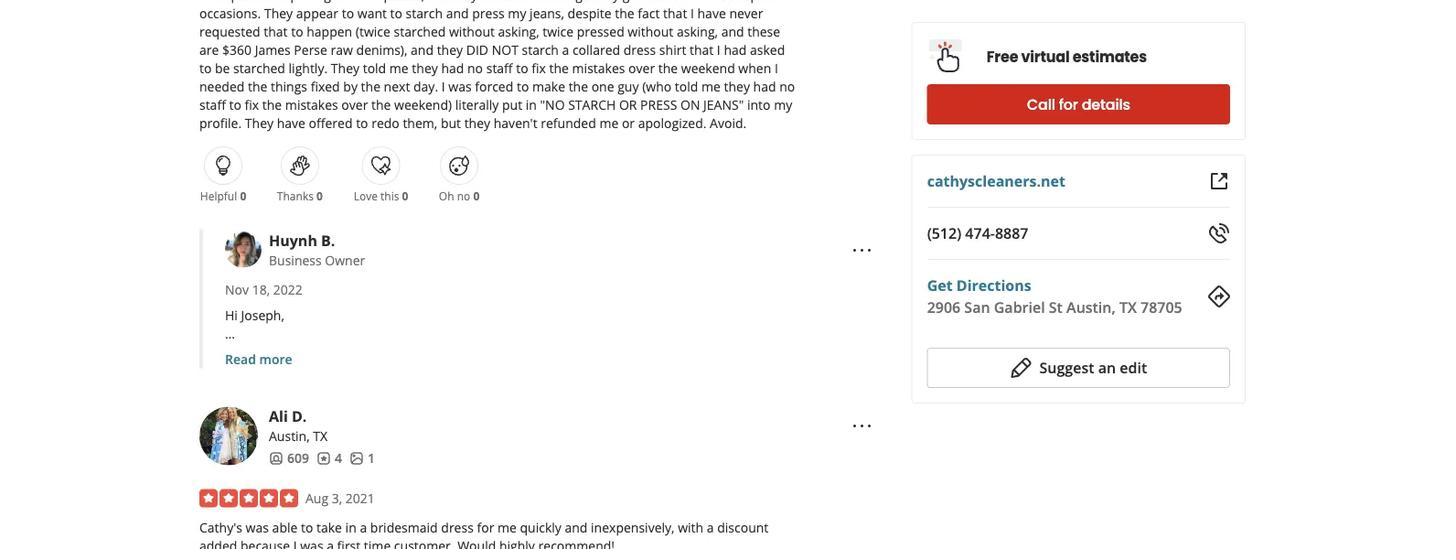 Task type: locate. For each thing, give the bounding box(es) containing it.
1 vertical spatial but
[[441, 114, 461, 131]]

mistakes
[[572, 59, 625, 77], [285, 96, 338, 113]]

3 (0 reactions) element from the left
[[402, 189, 409, 204]]

and inside cathy's was able to take in a bridesmaid dress for me quickly and inexpensively, with a discount added because i was a first time customer. would highly recommend!
[[565, 519, 588, 536]]

austin, inside get directions 2906 san gabriel st austin, tx 78705
[[1067, 297, 1116, 317]]

i up weekend
[[717, 41, 721, 58]]

tx inside "i don't recall this happened at our store and we don't have any guy working at the front desk. did you drop off your clothes at our store at 2906 san gabriel st, austin, tx 78705? please let us know. thanks!"
[[557, 362, 571, 379]]

san left st,
[[423, 362, 445, 379]]

2 vertical spatial tx
[[313, 427, 328, 445]]

0 vertical spatial are
[[335, 0, 354, 3]]

tx inside get directions 2906 san gabriel st austin, tx 78705
[[1120, 297, 1137, 317]]

tx
[[1120, 297, 1137, 317], [557, 362, 571, 379], [313, 427, 328, 445]]

occasions.
[[199, 4, 261, 22]]

0 vertical spatial san
[[965, 297, 991, 317]]

dress up the 'would'
[[441, 519, 474, 536]]

2 horizontal spatial that
[[690, 41, 714, 58]]

1 horizontal spatial san
[[965, 297, 991, 317]]

1 horizontal spatial gabriel
[[994, 297, 1046, 317]]

1 vertical spatial menu image
[[852, 415, 874, 437]]

did
[[781, 343, 802, 361]]

1 horizontal spatial don't
[[510, 343, 540, 361]]

this inside "i don't recall this happened at our store and we don't have any guy working at the front desk. did you drop off your clothes at our store at 2906 san gabriel st, austin, tx 78705? please let us know. thanks!"
[[301, 343, 323, 361]]

had up literally
[[441, 59, 464, 77]]

cathyscleaners.net link
[[928, 171, 1066, 191]]

menu image down off
[[852, 415, 874, 437]]

the up us
[[691, 343, 711, 361]]

separate
[[738, 0, 790, 3]]

i inside cathy's was able to take in a bridesmaid dress for me quickly and inexpensively, with a discount added because i was a first time customer. would highly recommend!
[[293, 537, 297, 549]]

and left press
[[446, 4, 469, 22]]

0 vertical spatial guy
[[618, 77, 639, 95]]

mistakes down collared
[[572, 59, 625, 77]]

1 vertical spatial tx
[[557, 362, 571, 379]]

thanks!
[[737, 362, 783, 379]]

1 horizontal spatial austin,
[[513, 362, 553, 379]]

1 horizontal spatial starch
[[522, 41, 559, 58]]

menu image left the (512)
[[852, 239, 874, 261]]

1 vertical spatial are
[[199, 41, 219, 58]]

0 vertical spatial for
[[1059, 94, 1079, 115]]

i
[[691, 4, 694, 22], [717, 41, 721, 58], [775, 59, 779, 77], [442, 77, 445, 95], [225, 343, 229, 361], [293, 537, 297, 549]]

your
[[225, 362, 252, 379]]

0 vertical spatial menu image
[[852, 239, 874, 261]]

gabriel left st,
[[448, 362, 491, 379]]

a right with
[[707, 519, 714, 536]]

b.
[[321, 230, 335, 250]]

fact
[[638, 4, 660, 22]]

1 vertical spatial my
[[508, 4, 527, 22]]

2 horizontal spatial my
[[774, 96, 793, 113]]

16 photos v2 image
[[350, 451, 364, 466]]

1 horizontal spatial my
[[601, 0, 620, 3]]

0 horizontal spatial dress
[[441, 519, 474, 536]]

starch down twice
[[522, 41, 559, 58]]

0 horizontal spatial without
[[449, 23, 495, 40]]

they left did
[[437, 41, 463, 58]]

474-
[[966, 223, 996, 243]]

0 vertical spatial austin,
[[1067, 297, 1116, 317]]

they right "profile."
[[245, 114, 274, 131]]

0 horizontal spatial fix
[[245, 96, 259, 113]]

me left or
[[600, 114, 619, 131]]

1 horizontal spatial had
[[724, 41, 747, 58]]

1 vertical spatial dress
[[441, 519, 474, 536]]

get directions link
[[928, 275, 1032, 295]]

austin, inside "i don't recall this happened at our store and we don't have any guy working at the front desk. did you drop off your clothes at our store at 2906 san gabriel st, austin, tx 78705? please let us know. thanks!"
[[513, 362, 553, 379]]

gabriel down directions
[[994, 297, 1046, 317]]

estimates
[[1073, 47, 1148, 67]]

2 horizontal spatial had
[[754, 77, 777, 95]]

this right love
[[381, 189, 399, 204]]

st
[[1049, 297, 1063, 317]]

austin, right st in the right bottom of the page
[[1067, 297, 1116, 317]]

1 horizontal spatial was
[[300, 537, 324, 549]]

this right recall
[[301, 343, 323, 361]]

me up highly
[[498, 519, 517, 536]]

don't up 'your'
[[232, 343, 262, 361]]

ali d. austin, tx
[[269, 406, 328, 445]]

quickly
[[520, 519, 562, 536]]

that down on
[[664, 4, 688, 22]]

store left we
[[429, 343, 460, 361]]

1 horizontal spatial store
[[429, 343, 460, 361]]

don't right we
[[510, 343, 540, 361]]

the
[[615, 4, 635, 22], [550, 59, 569, 77], [659, 59, 678, 77], [248, 77, 268, 95], [361, 77, 381, 95], [569, 77, 588, 95], [262, 96, 282, 113], [372, 96, 391, 113], [691, 343, 711, 361]]

16 friends v2 image
[[269, 451, 284, 466]]

0 vertical spatial my
[[601, 0, 620, 3]]

4 0 from the left
[[473, 189, 480, 204]]

have left any
[[544, 343, 572, 361]]

i up 'your'
[[225, 343, 229, 361]]

over down "by"
[[342, 96, 368, 113]]

0 horizontal spatial in
[[346, 519, 357, 536]]

1 horizontal spatial over
[[629, 59, 655, 77]]

1 horizontal spatial staff
[[487, 59, 513, 77]]

0 right thanks on the left top of page
[[317, 189, 323, 204]]

nov
[[225, 281, 249, 298]]

(0 reactions) element right oh
[[473, 189, 480, 204]]

to left "want"
[[342, 4, 354, 22]]

0 vertical spatial dress
[[624, 41, 656, 58]]

0 vertical spatial gabriel
[[994, 297, 1046, 317]]

more
[[259, 351, 292, 368]]

without up did
[[449, 23, 495, 40]]

0 horizontal spatial starch
[[406, 4, 443, 22]]

the up make
[[550, 59, 569, 77]]

that up weekend
[[690, 41, 714, 58]]

for inside cathy's was able to take in a bridesmaid dress for me quickly and inexpensively, with a discount added because i was a first time customer. would highly recommend!
[[477, 519, 495, 536]]

no right oh
[[457, 189, 471, 204]]

0 vertical spatial 2906
[[928, 297, 961, 317]]

mistakes down fixed in the left top of the page
[[285, 96, 338, 113]]

discount
[[718, 519, 769, 536]]

1 horizontal spatial our
[[405, 343, 426, 361]]

2 horizontal spatial austin,
[[1067, 297, 1116, 317]]

0 horizontal spatial gabriel
[[448, 362, 491, 379]]

over
[[629, 59, 655, 77], [342, 96, 368, 113]]

photo of ali d. image
[[199, 407, 258, 465]]

the down things
[[262, 96, 282, 113]]

starch down acceptable,
[[406, 4, 443, 22]]

1 vertical spatial 2906
[[390, 362, 419, 379]]

the speed and pricing are acceptable, but they have now damaged my garments on three separate occasions. they appear to want to starch and press my jeans, despite the fact that i have never requested that to happen (twice starched without asking, twice pressed without asking, and these are $360 james perse raw denims), and they did not starch a collared dress shirt that i had asked to be starched lightly. they told me they had no staff to fix the mistakes over the weekend when i needed the things fixed by the next day. i was forced to make the one guy (who told me they had no staff to fix the mistakes over the weekend) literally put in "no starch or press on jeans" into my profile. they have offered to redo them, but they haven't refunded me or apologized. avoid.
[[199, 0, 795, 131]]

in right put
[[526, 96, 537, 113]]

but right acceptable,
[[428, 0, 448, 3]]

(0 reactions) element right helpful
[[240, 189, 246, 204]]

guy up "78705?"
[[600, 343, 622, 361]]

our
[[405, 343, 426, 361], [317, 362, 338, 379]]

a down twice
[[562, 41, 569, 58]]

24 external link v2 image
[[1209, 170, 1231, 192]]

dress left shirt
[[624, 41, 656, 58]]

1 vertical spatial san
[[423, 362, 445, 379]]

tx left "78705?"
[[557, 362, 571, 379]]

1 (0 reactions) element from the left
[[240, 189, 246, 204]]

1 horizontal spatial dress
[[624, 41, 656, 58]]

0 horizontal spatial had
[[441, 59, 464, 77]]

gabriel inside get directions 2906 san gabriel st austin, tx 78705
[[994, 297, 1046, 317]]

on
[[683, 0, 699, 3]]

(0 reactions) element for oh no 0
[[473, 189, 480, 204]]

san down get directions link
[[965, 297, 991, 317]]

this
[[381, 189, 399, 204], [301, 343, 323, 361]]

1 horizontal spatial in
[[526, 96, 537, 113]]

thanks 0
[[277, 189, 323, 204]]

4 (0 reactions) element from the left
[[473, 189, 480, 204]]

are up be
[[199, 41, 219, 58]]

0 horizontal spatial mistakes
[[285, 96, 338, 113]]

0 horizontal spatial asking,
[[498, 23, 540, 40]]

st,
[[495, 362, 509, 379]]

without down the fact
[[628, 23, 674, 40]]

have
[[481, 0, 510, 3], [698, 4, 726, 22], [277, 114, 306, 131], [544, 343, 572, 361]]

and left we
[[463, 343, 486, 361]]

guy inside "i don't recall this happened at our store and we don't have any guy working at the front desk. did you drop off your clothes at our store at 2906 san gabriel st, austin, tx 78705? please let us know. thanks!"
[[600, 343, 622, 361]]

to left be
[[199, 59, 212, 77]]

was inside 'the speed and pricing are acceptable, but they have now damaged my garments on three separate occasions. they appear to want to starch and press my jeans, despite the fact that i have never requested that to happen (twice starched without asking, twice pressed without asking, and these are $360 james perse raw denims), and they did not starch a collared dress shirt that i had asked to be starched lightly. they told me they had no staff to fix the mistakes over the weekend when i needed the things fixed by the next day. i was forced to make the one guy (who told me they had no staff to fix the mistakes over the weekend) literally put in "no starch or press on jeans" into my profile. they have offered to redo them, but they haven't refunded me or apologized. avoid.'
[[449, 77, 472, 95]]

to left redo at left
[[356, 114, 368, 131]]

be
[[215, 59, 230, 77]]

was down take
[[300, 537, 324, 549]]

was up literally
[[449, 77, 472, 95]]

a inside 'the speed and pricing are acceptable, but they have now damaged my garments on three separate occasions. they appear to want to starch and press my jeans, despite the fact that i have never requested that to happen (twice starched without asking, twice pressed without asking, and these are $360 james perse raw denims), and they did not starch a collared dress shirt that i had asked to be starched lightly. they told me they had no staff to fix the mistakes over the weekend when i needed the things fixed by the next day. i was forced to make the one guy (who told me they had no staff to fix the mistakes over the weekend) literally put in "no starch or press on jeans" into my profile. they have offered to redo them, but they haven't refunded me or apologized. avoid.'
[[562, 41, 569, 58]]

an
[[1099, 358, 1117, 377]]

had
[[724, 41, 747, 58], [441, 59, 464, 77], [754, 77, 777, 95]]

i don't recall this happened at our store and we don't have any guy working at the front desk. did you drop off your clothes at our store at 2906 san gabriel st, austin, tx 78705? please let us know. thanks!
[[225, 343, 879, 379]]

(0 reactions) element right love
[[402, 189, 409, 204]]

2906 inside get directions 2906 san gabriel st austin, tx 78705
[[928, 297, 961, 317]]

have inside "i don't recall this happened at our store and we don't have any guy working at the front desk. did you drop off your clothes at our store at 2906 san gabriel st, austin, tx 78705? please let us know. thanks!"
[[544, 343, 572, 361]]

1 menu image from the top
[[852, 239, 874, 261]]

$360
[[222, 41, 252, 58]]

when
[[739, 59, 772, 77]]

austin, down ali d. link
[[269, 427, 310, 445]]

24 directions v2 image
[[1209, 286, 1231, 307]]

0 vertical spatial that
[[664, 4, 688, 22]]

0 horizontal spatial my
[[508, 4, 527, 22]]

1 vertical spatial austin,
[[513, 362, 553, 379]]

1 vertical spatial store
[[341, 362, 372, 379]]

these
[[748, 23, 781, 40]]

austin, right st,
[[513, 362, 553, 379]]

press
[[641, 96, 678, 113]]

no
[[468, 59, 483, 77], [780, 77, 795, 95], [457, 189, 471, 204]]

0 horizontal spatial staff
[[199, 96, 226, 113]]

at
[[390, 343, 402, 361], [676, 343, 688, 361], [302, 362, 313, 379], [375, 362, 387, 379]]

0 horizontal spatial tx
[[313, 427, 328, 445]]

happened
[[326, 343, 387, 361]]

starched
[[394, 23, 446, 40], [233, 59, 285, 77]]

0 vertical spatial was
[[449, 77, 472, 95]]

tx up 16 review v2 icon
[[313, 427, 328, 445]]

1 vertical spatial had
[[441, 59, 464, 77]]

hi
[[225, 307, 238, 324]]

1 horizontal spatial fix
[[532, 59, 546, 77]]

0 vertical spatial our
[[405, 343, 426, 361]]

dress
[[624, 41, 656, 58], [441, 519, 474, 536]]

our right happened
[[405, 343, 426, 361]]

our down happened
[[317, 362, 338, 379]]

1 horizontal spatial that
[[664, 4, 688, 22]]

asking,
[[498, 23, 540, 40], [677, 23, 718, 40]]

in up first
[[346, 519, 357, 536]]

ali d. link
[[269, 406, 307, 426]]

2 0 from the left
[[317, 189, 323, 204]]

1 horizontal spatial this
[[381, 189, 399, 204]]

jeans"
[[704, 96, 744, 113]]

things
[[271, 77, 307, 95]]

78705?
[[575, 362, 617, 379]]

they up day.
[[412, 59, 438, 77]]

3 0 from the left
[[402, 189, 409, 204]]

my down now
[[508, 4, 527, 22]]

garments
[[623, 0, 680, 3]]

2 vertical spatial austin,
[[269, 427, 310, 445]]

1 vertical spatial for
[[477, 519, 495, 536]]

0 right helpful
[[240, 189, 246, 204]]

call for details button
[[928, 84, 1231, 124]]

are up appear
[[335, 0, 354, 3]]

2 (0 reactions) element from the left
[[317, 189, 323, 204]]

to up perse
[[291, 23, 303, 40]]

did
[[466, 41, 489, 58]]

over up (who
[[629, 59, 655, 77]]

2 horizontal spatial tx
[[1120, 297, 1137, 317]]

the up 'starch'
[[569, 77, 588, 95]]

staff up "profile."
[[199, 96, 226, 113]]

0 vertical spatial fix
[[532, 59, 546, 77]]

0 horizontal spatial for
[[477, 519, 495, 536]]

no down did
[[468, 59, 483, 77]]

tx inside 'ali d. austin, tx'
[[313, 427, 328, 445]]

my
[[601, 0, 620, 3], [508, 4, 527, 22], [774, 96, 793, 113]]

16 review v2 image
[[317, 451, 331, 466]]

my up the despite
[[601, 0, 620, 3]]

added
[[199, 537, 237, 549]]

at right happened
[[390, 343, 402, 361]]

0 vertical spatial starched
[[394, 23, 446, 40]]

read more
[[225, 351, 292, 368]]

0 horizontal spatial was
[[246, 519, 269, 536]]

tx left 78705
[[1120, 297, 1137, 317]]

1 don't from the left
[[232, 343, 262, 361]]

to inside cathy's was able to take in a bridesmaid dress for me quickly and inexpensively, with a discount added because i was a first time customer. would highly recommend!
[[301, 519, 313, 536]]

0 vertical spatial mistakes
[[572, 59, 625, 77]]

a
[[562, 41, 569, 58], [360, 519, 367, 536], [707, 519, 714, 536], [327, 537, 334, 549]]

1 vertical spatial our
[[317, 362, 338, 379]]

and up day.
[[411, 41, 434, 58]]

desk.
[[747, 343, 778, 361]]

0 vertical spatial tx
[[1120, 297, 1137, 317]]

fix down $360
[[245, 96, 259, 113]]

love this 0
[[354, 189, 409, 204]]

0 horizontal spatial over
[[342, 96, 368, 113]]

guy up or at top left
[[618, 77, 639, 95]]

1
[[368, 449, 375, 467]]

forced
[[475, 77, 514, 95]]

1 vertical spatial over
[[342, 96, 368, 113]]

me inside cathy's was able to take in a bridesmaid dress for me quickly and inexpensively, with a discount added because i was a first time customer. would highly recommend!
[[498, 519, 517, 536]]

0 horizontal spatial san
[[423, 362, 445, 379]]

told down denims),
[[363, 59, 386, 77]]

1 horizontal spatial told
[[675, 77, 699, 95]]

asking, up the not
[[498, 23, 540, 40]]

no down asked
[[780, 77, 795, 95]]

was
[[449, 77, 472, 95], [246, 519, 269, 536], [300, 537, 324, 549]]

take
[[317, 519, 342, 536]]

and up recommend! at bottom left
[[565, 519, 588, 536]]

0 vertical spatial told
[[363, 59, 386, 77]]

avoid.
[[710, 114, 747, 131]]

guy
[[618, 77, 639, 95], [600, 343, 622, 361]]

for
[[1059, 94, 1079, 115], [477, 519, 495, 536]]

huynh b. business owner
[[269, 230, 365, 269]]

me
[[390, 59, 409, 77], [702, 77, 721, 95], [600, 114, 619, 131], [498, 519, 517, 536]]

menu image
[[852, 239, 874, 261], [852, 415, 874, 437]]

1 vertical spatial in
[[346, 519, 357, 536]]

gabriel inside "i don't recall this happened at our store and we don't have any guy working at the front desk. did you drop off your clothes at our store at 2906 san gabriel st, austin, tx 78705? please let us know. thanks!"
[[448, 362, 491, 379]]

2906 inside "i don't recall this happened at our store and we don't have any guy working at the front desk. did you drop off your clothes at our store at 2906 san gabriel st, austin, tx 78705? please let us know. thanks!"
[[390, 362, 419, 379]]

1 vertical spatial starch
[[522, 41, 559, 58]]

that
[[664, 4, 688, 22], [264, 23, 288, 40], [690, 41, 714, 58]]

1 horizontal spatial asking,
[[677, 23, 718, 40]]

photo of huynh b. image
[[225, 231, 262, 268]]

photos element
[[350, 449, 375, 467]]

0 horizontal spatial our
[[317, 362, 338, 379]]

0 horizontal spatial don't
[[232, 343, 262, 361]]

but right them,
[[441, 114, 461, 131]]

love
[[354, 189, 378, 204]]

(0 reactions) element right thanks on the left top of page
[[317, 189, 323, 204]]

2 don't from the left
[[510, 343, 540, 361]]

0 right oh
[[473, 189, 480, 204]]

the up redo at left
[[372, 96, 391, 113]]

twice
[[543, 23, 574, 40]]

i down able
[[293, 537, 297, 549]]

5 star rating image
[[199, 489, 298, 508]]

dress inside cathy's was able to take in a bridesmaid dress for me quickly and inexpensively, with a discount added because i was a first time customer. would highly recommend!
[[441, 519, 474, 536]]

fix up make
[[532, 59, 546, 77]]

had up into
[[754, 77, 777, 95]]

2 vertical spatial no
[[457, 189, 471, 204]]

in
[[526, 96, 537, 113], [346, 519, 357, 536]]

2022
[[273, 281, 303, 298]]

weekend)
[[394, 96, 452, 113]]

huynh
[[269, 230, 317, 250]]

(0 reactions) element
[[240, 189, 246, 204], [317, 189, 323, 204], [402, 189, 409, 204], [473, 189, 480, 204]]

have up press
[[481, 0, 510, 3]]

1 vertical spatial staff
[[199, 96, 226, 113]]

1 vertical spatial guy
[[600, 343, 622, 361]]

1 horizontal spatial for
[[1059, 94, 1079, 115]]

2 without from the left
[[628, 23, 674, 40]]

without
[[449, 23, 495, 40], [628, 23, 674, 40]]

starched down acceptable,
[[394, 23, 446, 40]]



Task type: vqa. For each thing, say whether or not it's contained in the screenshot.
bottom 'DOGS'
no



Task type: describe. For each thing, give the bounding box(es) containing it.
to down the not
[[516, 59, 529, 77]]

(0 reactions) element for thanks 0
[[317, 189, 323, 204]]

i inside "i don't recall this happened at our store and we don't have any guy working at the front desk. did you drop off your clothes at our store at 2906 san gabriel st, austin, tx 78705? please let us know. thanks!"
[[225, 343, 229, 361]]

needed
[[199, 77, 245, 95]]

(0 reactions) element for love this 0
[[402, 189, 409, 204]]

weekend
[[682, 59, 736, 77]]

jeans,
[[530, 4, 565, 22]]

literally
[[456, 96, 499, 113]]

suggest an edit
[[1040, 358, 1148, 377]]

have down things
[[277, 114, 306, 131]]

(who
[[643, 77, 672, 95]]

on
[[681, 96, 700, 113]]

austin, inside 'ali d. austin, tx'
[[269, 427, 310, 445]]

they down literally
[[465, 114, 491, 131]]

fixed
[[311, 77, 340, 95]]

want
[[358, 4, 387, 22]]

the left things
[[248, 77, 268, 95]]

0 vertical spatial staff
[[487, 59, 513, 77]]

24 phone v2 image
[[1209, 222, 1231, 244]]

denims),
[[356, 41, 408, 58]]

2 vertical spatial that
[[690, 41, 714, 58]]

d.
[[292, 406, 307, 426]]

three
[[702, 0, 734, 3]]

18,
[[252, 281, 270, 298]]

and inside "i don't recall this happened at our store and we don't have any guy working at the front desk. did you drop off your clothes at our store at 2906 san gabriel st, austin, tx 78705? please let us know. thanks!"
[[463, 343, 486, 361]]

0 vertical spatial store
[[429, 343, 460, 361]]

1 vertical spatial told
[[675, 77, 699, 95]]

happen
[[307, 23, 353, 40]]

front
[[714, 343, 744, 361]]

any
[[575, 343, 597, 361]]

609
[[287, 449, 309, 467]]

haven't
[[494, 114, 538, 131]]

4
[[335, 449, 342, 467]]

get directions 2906 san gabriel st austin, tx 78705
[[928, 275, 1183, 317]]

offered
[[309, 114, 353, 131]]

have down the three
[[698, 4, 726, 22]]

8887
[[996, 223, 1029, 243]]

guy inside 'the speed and pricing are acceptable, but they have now damaged my garments on three separate occasions. they appear to want to starch and press my jeans, despite the fact that i have never requested that to happen (twice starched without asking, twice pressed without asking, and these are $360 james perse raw denims), and they did not starch a collared dress shirt that i had asked to be starched lightly. they told me they had no staff to fix the mistakes over the weekend when i needed the things fixed by the next day. i was forced to make the one guy (who told me they had no staff to fix the mistakes over the weekend) literally put in "no starch or press on jeans" into my profile. they have offered to redo them, but they haven't refunded me or apologized. avoid.'
[[618, 77, 639, 95]]

1 vertical spatial starched
[[233, 59, 285, 77]]

redo
[[372, 114, 400, 131]]

(0 reactions) element for helpful 0
[[240, 189, 246, 204]]

ali
[[269, 406, 288, 426]]

me down weekend
[[702, 77, 721, 95]]

2 menu image from the top
[[852, 415, 874, 437]]

at up us
[[676, 343, 688, 361]]

in inside cathy's was able to take in a bridesmaid dress for me quickly and inexpensively, with a discount added because i was a first time customer. would highly recommend!
[[346, 519, 357, 536]]

0 vertical spatial over
[[629, 59, 655, 77]]

a up time
[[360, 519, 367, 536]]

not
[[492, 41, 519, 58]]

call
[[1028, 94, 1056, 115]]

0 horizontal spatial that
[[264, 23, 288, 40]]

i down asked
[[775, 59, 779, 77]]

would
[[458, 537, 496, 549]]

to up put
[[517, 77, 529, 95]]

we
[[490, 343, 507, 361]]

the left the fact
[[615, 4, 635, 22]]

reviews element
[[317, 449, 342, 467]]

edit
[[1120, 358, 1148, 377]]

and right speed
[[264, 0, 287, 3]]

despite
[[568, 4, 612, 22]]

1 without from the left
[[449, 23, 495, 40]]

(512) 474-8887
[[928, 223, 1029, 243]]

1 vertical spatial was
[[246, 519, 269, 536]]

san inside get directions 2906 san gabriel st austin, tx 78705
[[965, 297, 991, 317]]

0 horizontal spatial told
[[363, 59, 386, 77]]

make
[[533, 77, 566, 95]]

0 vertical spatial this
[[381, 189, 399, 204]]

they up the jeans"
[[724, 77, 750, 95]]

lightly.
[[289, 59, 328, 77]]

i down on
[[691, 4, 694, 22]]

clothes
[[256, 362, 299, 379]]

perse
[[294, 41, 328, 58]]

acceptable,
[[357, 0, 425, 3]]

me up next
[[390, 59, 409, 77]]

1 horizontal spatial are
[[335, 0, 354, 3]]

(twice
[[356, 23, 391, 40]]

know.
[[697, 362, 733, 379]]

the down shirt
[[659, 59, 678, 77]]

1 vertical spatial mistakes
[[285, 96, 338, 113]]

asked
[[750, 41, 785, 58]]

at down happened
[[375, 362, 387, 379]]

able
[[272, 519, 298, 536]]

pressed
[[577, 23, 625, 40]]

suggest an edit button
[[928, 348, 1231, 388]]

to down needed
[[229, 96, 242, 113]]

0 vertical spatial no
[[468, 59, 483, 77]]

78705
[[1141, 297, 1183, 317]]

in inside 'the speed and pricing are acceptable, but they have now damaged my garments on three separate occasions. they appear to want to starch and press my jeans, despite the fact that i have never requested that to happen (twice starched without asking, twice pressed without asking, and these are $360 james perse raw denims), and they did not starch a collared dress shirt that i had asked to be starched lightly. they told me they had no staff to fix the mistakes over the weekend when i needed the things fixed by the next day. i was forced to make the one guy (who told me they had no staff to fix the mistakes over the weekend) literally put in "no starch or press on jeans" into my profile. they have offered to redo them, but they haven't refunded me or apologized. avoid.'
[[526, 96, 537, 113]]

at right clothes
[[302, 362, 313, 379]]

put
[[502, 96, 523, 113]]

let
[[662, 362, 677, 379]]

0 vertical spatial but
[[428, 0, 448, 3]]

1 horizontal spatial starched
[[394, 23, 446, 40]]

drop
[[831, 343, 859, 361]]

and down never
[[722, 23, 745, 40]]

or
[[619, 96, 637, 113]]

0 vertical spatial starch
[[406, 4, 443, 22]]

working
[[625, 343, 673, 361]]

the inside "i don't recall this happened at our store and we don't have any guy working at the front desk. did you drop off your clothes at our store at 2906 san gabriel st, austin, tx 78705? please let us know. thanks!"
[[691, 343, 711, 361]]

2 vertical spatial had
[[754, 77, 777, 95]]

recommend!
[[539, 537, 615, 549]]

details
[[1082, 94, 1131, 115]]

cathy's
[[199, 519, 242, 536]]

call for details
[[1028, 94, 1131, 115]]

collared
[[573, 41, 621, 58]]

0 horizontal spatial store
[[341, 362, 372, 379]]

directions
[[957, 275, 1032, 295]]

aug
[[306, 490, 329, 507]]

damaged
[[542, 0, 598, 3]]

you
[[805, 343, 827, 361]]

i right day.
[[442, 77, 445, 95]]

free virtual estimates
[[987, 47, 1148, 67]]

highly
[[500, 537, 535, 549]]

oh
[[439, 189, 454, 204]]

2 asking, from the left
[[677, 23, 718, 40]]

one
[[592, 77, 615, 95]]

0 vertical spatial had
[[724, 41, 747, 58]]

1 horizontal spatial mistakes
[[572, 59, 625, 77]]

a down take
[[327, 537, 334, 549]]

0 horizontal spatial are
[[199, 41, 219, 58]]

0 vertical spatial they
[[264, 4, 293, 22]]

joseph,
[[241, 307, 284, 324]]

off
[[863, 343, 879, 361]]

to down acceptable,
[[390, 4, 403, 22]]

nov 18, 2022
[[225, 281, 303, 298]]

san inside "i don't recall this happened at our store and we don't have any guy working at the front desk. did you drop off your clothes at our store at 2906 san gabriel st, austin, tx 78705? please let us know. thanks!"
[[423, 362, 445, 379]]

suggest
[[1040, 358, 1095, 377]]

oh no 0
[[439, 189, 480, 204]]

thanks
[[277, 189, 314, 204]]

now
[[513, 0, 539, 3]]

1 vertical spatial fix
[[245, 96, 259, 113]]

they up press
[[452, 0, 478, 3]]

1 vertical spatial no
[[780, 77, 795, 95]]

24 pencil v2 image
[[1011, 357, 1033, 379]]

first
[[337, 537, 361, 549]]

appear
[[296, 4, 339, 22]]

cathy's was able to take in a bridesmaid dress for me quickly and inexpensively, with a discount added because i was a first time customer. would highly recommend!
[[199, 519, 769, 549]]

(512)
[[928, 223, 962, 243]]

the right "by"
[[361, 77, 381, 95]]

"no
[[540, 96, 565, 113]]

read more button
[[225, 350, 292, 368]]

1 0 from the left
[[240, 189, 246, 204]]

dress inside 'the speed and pricing are acceptable, but they have now damaged my garments on three separate occasions. they appear to want to starch and press my jeans, despite the fact that i have never requested that to happen (twice starched without asking, twice pressed without asking, and these are $360 james perse raw denims), and they did not starch a collared dress shirt that i had asked to be starched lightly. they told me they had no staff to fix the mistakes over the weekend when i needed the things fixed by the next day. i was forced to make the one guy (who told me they had no staff to fix the mistakes over the weekend) literally put in "no starch or press on jeans" into my profile. they have offered to redo them, but they haven't refunded me or apologized. avoid.'
[[624, 41, 656, 58]]

2 vertical spatial they
[[245, 114, 274, 131]]

them,
[[403, 114, 438, 131]]

2 vertical spatial my
[[774, 96, 793, 113]]

bridesmaid
[[370, 519, 438, 536]]

for inside button
[[1059, 94, 1079, 115]]

time
[[364, 537, 391, 549]]

friends element
[[269, 449, 309, 467]]

business
[[269, 252, 322, 269]]

hi joseph,
[[225, 307, 284, 324]]

1 asking, from the left
[[498, 23, 540, 40]]

read
[[225, 351, 256, 368]]

1 vertical spatial they
[[331, 59, 360, 77]]



